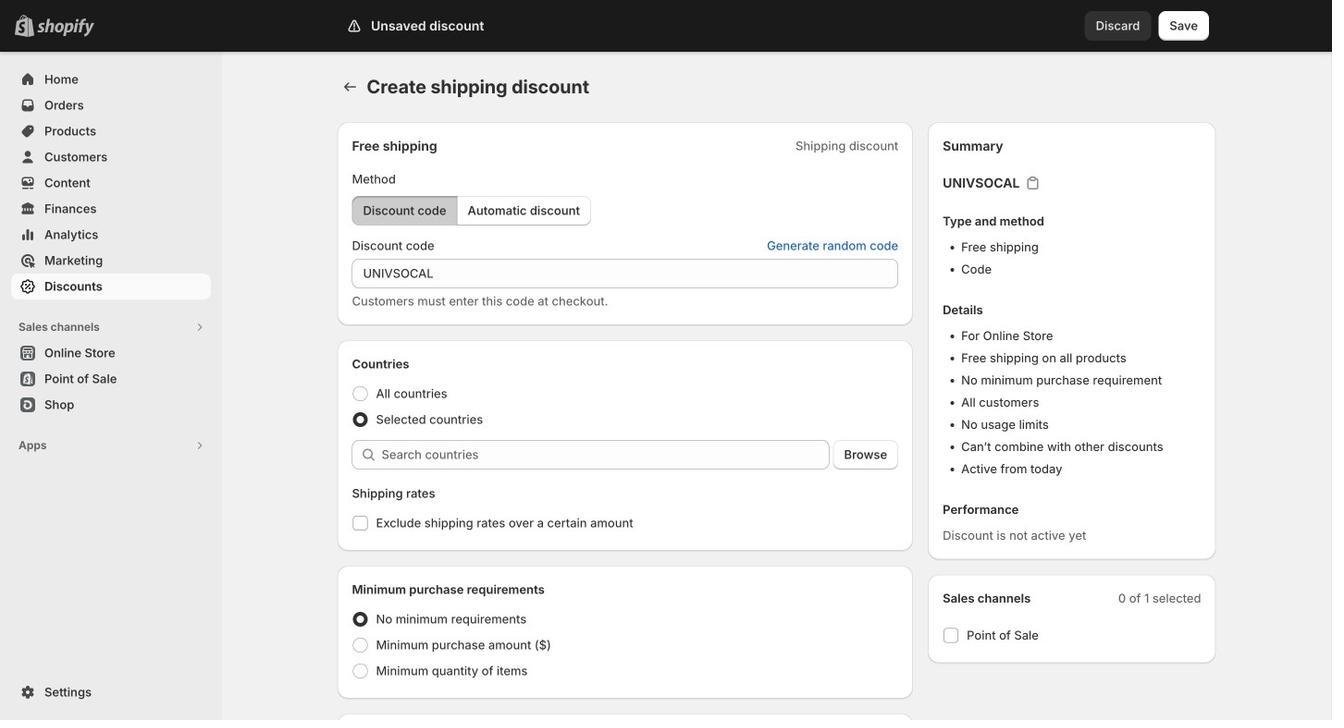 Task type: describe. For each thing, give the bounding box(es) containing it.
Search countries text field
[[382, 440, 829, 470]]

shopify image
[[37, 18, 94, 37]]



Task type: locate. For each thing, give the bounding box(es) containing it.
None text field
[[352, 259, 898, 289]]



Task type: vqa. For each thing, say whether or not it's contained in the screenshot.
Text Box
yes



